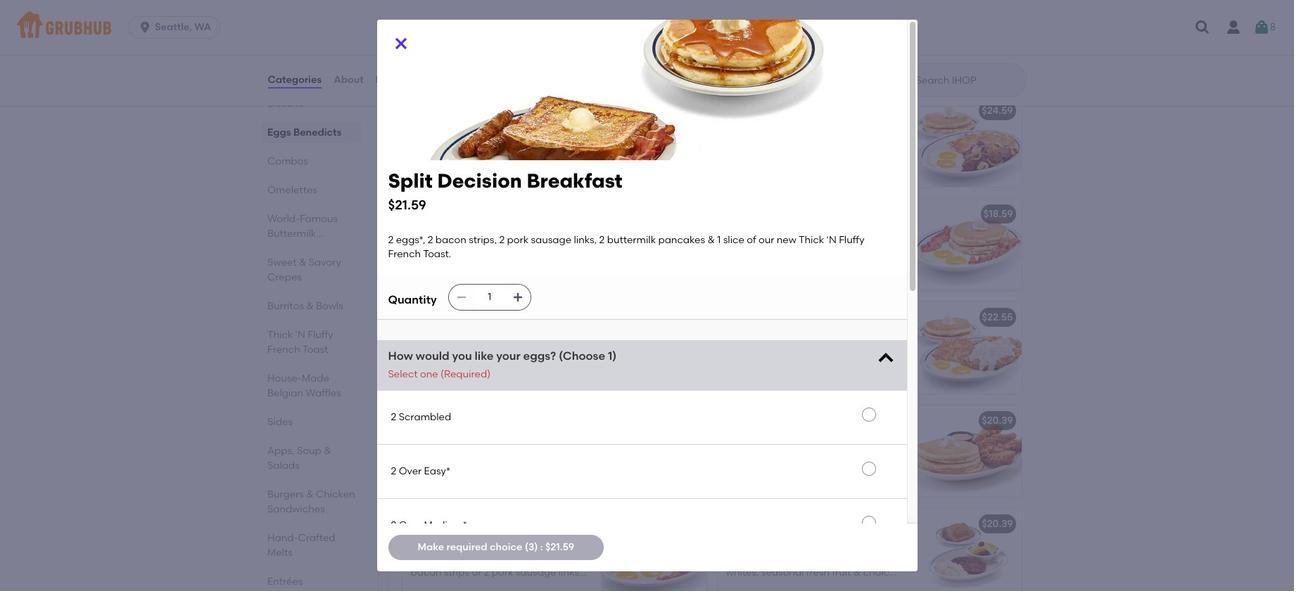 Task type: locate. For each thing, give the bounding box(es) containing it.
1 vertical spatial impossible™
[[734, 538, 791, 550]]

t- inside t-bone steak* grilled & served with 3 eggs* your way & 3 fluffy buttermilk pancakes.
[[411, 435, 420, 447]]

1 horizontal spatial $21.59
[[545, 542, 574, 554]]

1 vertical spatial golden
[[438, 167, 471, 179]]

steak left tips
[[758, 105, 786, 117]]

1 vertical spatial served
[[855, 346, 888, 358]]

fluffy inside 'two eggs* your way, 2 custom cured hickory-smoked bacon strips, 2 pork sausage links, 2 thick-cut pieces of ham, golden hash browns & 2 fluffy buttermilk pancakes.'
[[553, 167, 577, 179]]

svg image
[[1194, 19, 1211, 36], [138, 20, 152, 34], [512, 292, 523, 304], [876, 349, 896, 369]]

1 horizontal spatial custom-
[[832, 228, 872, 240]]

cured inside 'two eggs* your way, 2 custom-cured hickory-smoked bacon strips or 2 pork sausage links & 2 fluffy buttermilk pancakes.'
[[872, 228, 900, 240]]

of inside four buttermilk crispy chicken strips made with all-natural chicken breast & 3 buttermilk pancakes. served with choice of sauce.
[[783, 478, 792, 490]]

& inside world-famous buttermilk pancakes sweet & savory crepes
[[299, 257, 306, 269]]

2 scrambled button
[[377, 392, 907, 445]]

steak for golden-battered beef steak smothered in hearty gravy. served with 2 eggs* your way, golden hash browns & 2 fluffy buttermilk pancakes.   *gravy may contain pork.
[[794, 312, 822, 323]]

0 horizontal spatial $21.59
[[388, 197, 426, 213]]

pork inside two eggs* your way, hash browns, 2 custom-cured hickory-smoked bacon strips or 2 pork sausage links & toast.
[[492, 567, 513, 579]]

0 vertical spatial 2 eggs*, 2 bacon strips, 2 pork sausage links, 2 buttermilk pancakes & 1 slice of our new thick 'n fluffy french toast.
[[388, 234, 867, 261]]

cured inside 'two eggs* your way, 2 custom cured hickory-smoked bacon strips, 2 pork sausage links, 2 thick-cut pieces of ham, golden hash browns & 2 fluffy buttermilk pancakes.'
[[555, 125, 583, 136]]

links down split decision breakfast $21.59
[[548, 228, 568, 240]]

& right the way
[[486, 449, 493, 461]]

2 vertical spatial or
[[831, 581, 841, 592]]

& down smothered
[[763, 374, 770, 386]]

based
[[822, 538, 852, 550]]

0 vertical spatial grilled
[[832, 125, 861, 136]]

2 vertical spatial served
[[847, 463, 880, 475]]

1 chicken from the top
[[831, 435, 868, 447]]

& left mushrooms.
[[726, 139, 733, 151]]

3
[[578, 435, 583, 447], [495, 449, 501, 461], [736, 463, 741, 475]]

hash inside 'two eggs* your way, 2 custom cured hickory-smoked bacon strips, 2 pork sausage links, 2 thick-cut pieces of ham, golden hash browns & 2 fluffy buttermilk pancakes.'
[[473, 167, 496, 179]]

eggs for golden-battered beef steak smothered in hearty gravy. served with 2 eggs* your way, golden hash browns & 2 fluffy buttermilk pancakes.   *gravy may contain pork.
[[834, 312, 858, 323]]

based
[[840, 518, 871, 530]]

strips, up how would you like your eggs? (choose 1) select one (required) at the bottom
[[491, 331, 519, 343]]

apps,
[[267, 446, 294, 457]]

strips, down smokehouse combo
[[469, 234, 497, 246]]

served down the breast
[[847, 463, 880, 475]]

1 $20.39 from the top
[[982, 415, 1013, 427]]

french up quantity
[[388, 249, 421, 261]]

0 vertical spatial cured
[[555, 125, 583, 136]]

one
[[420, 369, 438, 381]]

breakfast sampler
[[411, 105, 500, 117]]

$20.39
[[982, 415, 1013, 427], [982, 518, 1013, 530]]

belgian
[[267, 388, 303, 400]]

1 horizontal spatial hickory-
[[481, 553, 519, 565]]

2 horizontal spatial strips
[[871, 435, 896, 447]]

0 horizontal spatial or
[[472, 567, 482, 579]]

1 vertical spatial 3
[[495, 449, 501, 461]]

fluffy inside sirloin steak tips* with grilled onions & mushrooms. served with 2 eggs* your way, golden hash browns & 2 fluffy buttermilk pancakes.
[[726, 167, 749, 179]]

links inside two eggs* your way, hash browns, 2 custom-cured hickory-smoked bacon strips or 2 pork sausage links & toast.
[[559, 567, 579, 579]]

2 horizontal spatial fluffy
[[839, 234, 865, 246]]

0 vertical spatial toast.
[[423, 249, 451, 261]]

2 vertical spatial hickory-
[[481, 553, 519, 565]]

hickory- inside 'two eggs* your way, 2 custom cured hickory-smoked bacon strips, 2 pork sausage links, 2 thick-cut pieces of ham, golden hash browns & 2 fluffy buttermilk pancakes.'
[[411, 139, 449, 151]]

would
[[416, 350, 449, 363]]

0 vertical spatial over
[[399, 466, 422, 478]]

your inside sirloin steak tips* with grilled onions & mushrooms. served with 2 eggs* your way, golden hash browns & 2 fluffy buttermilk pancakes.
[[726, 153, 747, 165]]

1 vertical spatial bone
[[420, 435, 445, 447]]

2 t- from the top
[[411, 435, 420, 447]]

1 horizontal spatial cured
[[555, 125, 583, 136]]

combo up the two jumbo smoked sausage links served with 2 eggs* your way, hash browns & 2 buttermilk pancakes.
[[474, 208, 510, 220]]

your inside how would you like your eggs? (choose 1) select one (required)
[[496, 350, 521, 363]]

1 over from the top
[[399, 466, 422, 478]]

2 horizontal spatial golden
[[833, 360, 867, 372]]

links, left smokehouse combo image
[[574, 234, 597, 246]]

pork up country
[[726, 257, 747, 269]]

0 horizontal spatial thick
[[267, 329, 293, 341]]

how
[[388, 350, 413, 363]]

2 vertical spatial links
[[559, 567, 579, 579]]

3 inside four buttermilk crispy chicken strips made with all-natural chicken breast & 3 buttermilk pancakes. served with choice of sauce.
[[736, 463, 741, 475]]

chicken left the breast
[[831, 449, 868, 461]]

t- for t-bone steak & eggs
[[411, 415, 420, 427]]

split inside split decision breakfast $21.59
[[388, 169, 433, 193]]

bone for steak
[[420, 415, 445, 427]]

fluffy inside thick 'n fluffy french toast
[[307, 329, 333, 341]]

smokehouse
[[411, 208, 472, 220]]

2 chicken from the top
[[831, 449, 868, 461]]

svg image up the pork.
[[876, 349, 896, 369]]

0 vertical spatial served
[[797, 139, 830, 151]]

eggs benedicts
[[267, 127, 341, 139]]

1 vertical spatial split
[[411, 312, 432, 323]]

2 horizontal spatial choice
[[863, 567, 896, 579]]

1 vertical spatial our
[[462, 360, 477, 372]]

1 horizontal spatial choice
[[748, 478, 781, 490]]

svg image left seattle,
[[138, 20, 152, 34]]

smoked down browns,
[[519, 553, 557, 565]]

1 vertical spatial $20.39
[[982, 518, 1013, 530]]

smothered
[[726, 346, 778, 358]]

& left 'one'
[[411, 360, 418, 372]]

1 vertical spatial decision
[[435, 312, 476, 323]]

2 eggs*, 2 bacon strips, 2 pork sausage links, 2 buttermilk pancakes & 1 slice of our new thick 'n fluffy french toast.
[[388, 234, 867, 261], [411, 331, 585, 386]]

1 vertical spatial $21.59
[[669, 312, 698, 323]]

2 x 2 x 2 image
[[916, 199, 1022, 290]]

smoked up fried
[[764, 242, 802, 254]]

hash inside two eggs* your way, hash browns, 2 custom-cured hickory-smoked bacon strips or 2 pork sausage links & toast.
[[509, 538, 532, 550]]

pancakes. inside 'two eggs* your way, 2 custom-cured hickory-smoked bacon strips or 2 pork sausage links & 2 fluffy buttermilk pancakes.'
[[777, 271, 827, 283]]

hickory- for sausage
[[411, 139, 449, 151]]

Search IHOP search field
[[915, 74, 1022, 87]]

1 vertical spatial pancakes
[[538, 346, 585, 358]]

links, left thick- at top left
[[454, 153, 477, 165]]

2 vertical spatial 3
[[736, 463, 741, 475]]

links
[[548, 228, 568, 240], [793, 257, 813, 269], [559, 567, 579, 579]]

1 vertical spatial slice
[[426, 360, 448, 372]]

slice
[[723, 234, 745, 246], [426, 360, 448, 372]]

browns inside 'two eggs* your way, 2 custom cured hickory-smoked bacon strips, 2 pork sausage links, 2 thick-cut pieces of ham, golden hash browns & 2 fluffy buttermilk pancakes.'
[[499, 167, 533, 179]]

eggs for sirloin steak tips* with grilled onions & mushrooms. served with 2 eggs* your way, golden hash browns & 2 fluffy buttermilk pancakes.
[[821, 105, 844, 117]]

1 vertical spatial over
[[399, 520, 422, 532]]

breakfast down input item quantity number field at the left of the page
[[479, 312, 525, 323]]

& inside burgers & chicken sandwiches
[[306, 489, 313, 501]]

svg image inside 8 button
[[1253, 19, 1270, 36]]

$21.59 down ham, at the top
[[388, 197, 426, 213]]

free
[[859, 553, 877, 565]]

decision down thick- at top left
[[437, 169, 522, 193]]

or
[[866, 242, 875, 254], [472, 567, 482, 579], [831, 581, 841, 592]]

2 over from the top
[[399, 520, 422, 532]]

0 vertical spatial strips,
[[522, 139, 550, 151]]

$21.59 right the ":"
[[545, 542, 574, 554]]

2 vertical spatial golden
[[833, 360, 867, 372]]

eggs* inside t-bone steak* grilled & served with 3 eggs* your way & 3 fluffy buttermilk pancakes.
[[411, 449, 438, 461]]

scrambled
[[399, 412, 451, 424]]

decision inside split decision breakfast $21.59
[[437, 169, 522, 193]]

cured
[[555, 125, 583, 136], [872, 228, 900, 240], [451, 553, 478, 565]]

sausage inside the two jumbo smoked sausage links served with 2 eggs* your way, hash browns & 2 buttermilk pancakes.
[[505, 228, 545, 240]]

eggs up 'gravy.'
[[834, 312, 858, 323]]

& right fruit
[[854, 567, 861, 579]]

2 horizontal spatial svg image
[[1253, 19, 1270, 36]]

combo right power at the bottom of page
[[950, 518, 986, 530]]

contain
[[836, 389, 873, 401]]

choice
[[748, 478, 781, 490], [490, 542, 522, 554], [863, 567, 896, 579]]

choice down "egg"
[[863, 567, 896, 579]]

way,
[[485, 125, 507, 136], [749, 153, 771, 165], [801, 228, 822, 240], [528, 242, 550, 254], [809, 360, 831, 372], [485, 538, 507, 550]]

with
[[809, 125, 829, 136], [832, 139, 852, 151], [445, 242, 465, 254], [726, 360, 746, 372], [555, 435, 575, 447], [757, 449, 777, 461], [726, 478, 746, 490]]

medium*
[[424, 520, 467, 532]]

impossible™ inside 2  impossible™ plant-based sausages, scrambled cage-free egg whites, seasonal fresh fruit & choice of 2 protein pancakes or multigr
[[734, 538, 791, 550]]

buttermilk inside golden-battered beef steak smothered in hearty gravy. served with 2 eggs* your way, golden hash browns & 2 fluffy buttermilk pancakes.   *gravy may contain pork.
[[807, 374, 855, 386]]

browns down the jumbo
[[411, 257, 445, 269]]

eggs* inside 'two eggs* your way, 2 custom cured hickory-smoked bacon strips, 2 pork sausage links, 2 thick-cut pieces of ham, golden hash browns & 2 fluffy buttermilk pancakes.'
[[432, 125, 460, 136]]

served inside the two jumbo smoked sausage links served with 2 eggs* your way, hash browns & 2 buttermilk pancakes.
[[411, 242, 442, 254]]

links up country fried steak & eggs
[[793, 257, 813, 269]]

decision down input item quantity number field at the left of the page
[[435, 312, 476, 323]]

1 horizontal spatial new
[[777, 234, 797, 246]]

two inside 'two eggs* your way, 2 custom cured hickory-smoked bacon strips, 2 pork sausage links, 2 thick-cut pieces of ham, golden hash browns & 2 fluffy buttermilk pancakes.'
[[411, 125, 430, 136]]

2 scrambled
[[391, 412, 451, 424]]

eggs*
[[432, 125, 460, 136], [862, 139, 890, 151], [747, 228, 775, 240], [475, 242, 503, 254], [756, 360, 784, 372], [411, 449, 438, 461], [432, 538, 460, 550]]

0 vertical spatial or
[[866, 242, 875, 254]]

steak up beef
[[794, 312, 822, 323]]

french up house- on the left bottom
[[267, 344, 300, 356]]

1 horizontal spatial or
[[831, 581, 841, 592]]

steak up 'gravy.'
[[834, 331, 860, 343]]

2 bone from the top
[[420, 435, 445, 447]]

eggs
[[821, 105, 844, 117], [267, 127, 291, 139], [834, 312, 858, 323], [487, 415, 511, 427]]

fruit
[[832, 567, 851, 579]]

1 vertical spatial sirloin
[[726, 125, 755, 136]]

split decision breakfast $21.59
[[388, 169, 623, 213]]

browns inside sirloin steak tips* with grilled onions & mushrooms. served with 2 eggs* your way, golden hash browns & 2 fluffy buttermilk pancakes.
[[834, 153, 869, 165]]

grilled up the way
[[480, 435, 509, 447]]

bowls
[[316, 301, 343, 312]]

hash
[[809, 153, 832, 165], [473, 167, 496, 179], [552, 242, 575, 254], [869, 360, 892, 372], [509, 538, 532, 550]]

2 $20.39 from the top
[[982, 518, 1013, 530]]

quick 2-egg breakfast image
[[601, 509, 706, 592]]

eggs*,
[[396, 234, 425, 246], [419, 331, 448, 343]]

1 horizontal spatial thick
[[502, 360, 527, 372]]

split decision breakfast image
[[601, 302, 706, 394]]

t- down 2 scrambled
[[411, 435, 420, 447]]

bone for steak*
[[420, 435, 445, 447]]

chicken right crispy
[[831, 435, 868, 447]]

reviews button
[[375, 55, 415, 106]]

1 horizontal spatial our
[[759, 234, 774, 246]]

choice inside 2  impossible™ plant-based sausages, scrambled cage-free egg whites, seasonal fresh fruit & choice of 2 protein pancakes or multigr
[[863, 567, 896, 579]]

0 horizontal spatial choice
[[490, 542, 522, 554]]

1 right select
[[420, 360, 424, 372]]

& down pancakes
[[299, 257, 306, 269]]

two for two eggs* your way, hash browns, 2 custom-cured hickory-smoked bacon strips or 2 pork sausage links & toast.
[[411, 538, 430, 550]]

3 for four buttermilk crispy chicken strips made with all-natural chicken breast & 3 buttermilk pancakes. served with choice of sauce.
[[736, 463, 741, 475]]

& inside two eggs* your way, hash browns, 2 custom-cured hickory-smoked bacon strips or 2 pork sausage links & toast.
[[411, 581, 418, 592]]

steak up mushrooms.
[[757, 125, 783, 136]]

1 vertical spatial steak
[[794, 312, 822, 323]]

your inside t-bone steak* grilled & served with 3 eggs* your way & 3 fluffy buttermilk pancakes.
[[441, 449, 461, 461]]

pancakes.
[[803, 167, 852, 179], [462, 182, 511, 194], [517, 257, 566, 269], [777, 271, 827, 283], [726, 389, 775, 401], [411, 463, 460, 475], [795, 463, 844, 475]]

1 bone from the top
[[420, 415, 445, 427]]

sirloin steak tips & eggs
[[726, 105, 844, 117]]

over for medium*
[[399, 520, 422, 532]]

impossible™
[[750, 518, 808, 530], [734, 538, 791, 550]]

choice inside four buttermilk crispy chicken strips made with all-natural chicken breast & 3 buttermilk pancakes. served with choice of sauce.
[[748, 478, 781, 490]]

hickory- inside two eggs* your way, hash browns, 2 custom-cured hickory-smoked bacon strips or 2 pork sausage links & toast.
[[481, 553, 519, 565]]

1 vertical spatial or
[[472, 567, 482, 579]]

browns down "cut"
[[499, 167, 533, 179]]

1 vertical spatial cured
[[872, 228, 900, 240]]

0 horizontal spatial cured
[[451, 553, 478, 565]]

two for two eggs* your way, 2 custom-cured hickory-smoked bacon strips or 2 pork sausage links & 2 fluffy buttermilk pancakes.
[[726, 228, 745, 240]]

eggs down biscuits
[[267, 127, 291, 139]]

two inside 'two eggs* your way, 2 custom-cured hickory-smoked bacon strips or 2 pork sausage links & 2 fluffy buttermilk pancakes.'
[[726, 228, 745, 240]]

t-bone steak & eggs image
[[601, 406, 706, 497]]

$18.59
[[984, 208, 1013, 220]]

0 vertical spatial 1
[[717, 234, 721, 246]]

0 horizontal spatial 3
[[495, 449, 501, 461]]

2 vertical spatial fluffy
[[542, 360, 568, 372]]

over for easy*
[[399, 466, 422, 478]]

browns down onions
[[834, 153, 869, 165]]

smoked down sampler
[[449, 139, 487, 151]]

0 horizontal spatial strips
[[444, 567, 470, 579]]

strips inside two eggs* your way, hash browns, 2 custom-cured hickory-smoked bacon strips or 2 pork sausage links & toast.
[[444, 567, 470, 579]]

8
[[1270, 21, 1276, 33]]

served right 'gravy.'
[[855, 346, 888, 358]]

served for &
[[411, 242, 442, 254]]

golden down 'gravy.'
[[833, 360, 867, 372]]

& up country fried steak & eggs
[[816, 257, 823, 269]]

& down the jumbo
[[448, 257, 455, 269]]

golden right ham, at the top
[[438, 167, 471, 179]]

eggs*, left the jumbo
[[396, 234, 425, 246]]

combo
[[474, 208, 510, 220], [950, 518, 986, 530]]

toast. down the jumbo
[[423, 249, 451, 261]]

custom-
[[832, 228, 872, 240], [411, 553, 451, 565]]

t-bone steak* grilled & served with 3 eggs* your way & 3 fluffy buttermilk pancakes.
[[411, 435, 583, 475]]

0 horizontal spatial 'n
[[295, 329, 305, 341]]

& down made
[[726, 463, 733, 475]]

0 vertical spatial french
[[388, 249, 421, 261]]

beef
[[810, 331, 831, 343]]

& up the "sandwiches"
[[306, 489, 313, 501]]

0 horizontal spatial combo
[[474, 208, 510, 220]]

breakfast down pieces on the top of the page
[[527, 169, 623, 193]]

burgers & chicken sandwiches
[[267, 489, 355, 516]]

french down would
[[411, 374, 443, 386]]

1 vertical spatial strips
[[871, 435, 896, 447]]

served
[[797, 139, 830, 151], [855, 346, 888, 358], [847, 463, 880, 475]]

0 vertical spatial pancakes
[[658, 234, 705, 246]]

split for split decision breakfast
[[411, 312, 432, 323]]

eggs*, up would
[[419, 331, 448, 343]]

0 horizontal spatial golden
[[438, 167, 471, 179]]

& left toast.
[[411, 581, 418, 592]]

0 vertical spatial bone
[[420, 415, 445, 427]]

0 horizontal spatial our
[[462, 360, 477, 372]]

pork up pieces on the top of the page
[[561, 139, 582, 151]]

1 horizontal spatial golden
[[773, 153, 806, 165]]

golden-battered beef steak smothered in hearty gravy. served with 2 eggs* your way, golden hash browns & 2 fluffy buttermilk pancakes.   *gravy may contain pork.
[[726, 331, 899, 401]]

steak for t-bone steak* grilled & served with 3 eggs* your way & 3 fluffy buttermilk pancakes.
[[447, 415, 475, 427]]

split
[[388, 169, 433, 193], [411, 312, 432, 323]]

$20.39 for 2  impossible™ plant-based sausages, scrambled cage-free egg whites, seasonal fresh fruit & choice of 2 protein pancakes or multigr
[[982, 518, 1013, 530]]

steak
[[758, 105, 786, 117], [794, 312, 822, 323], [447, 415, 475, 427]]

2 vertical spatial strips
[[444, 567, 470, 579]]

bacon inside 'two eggs* your way, 2 custom cured hickory-smoked bacon strips, 2 pork sausage links, 2 thick-cut pieces of ham, golden hash browns & 2 fluffy buttermilk pancakes.'
[[489, 139, 520, 151]]

2 inside 2 over medium* button
[[391, 520, 396, 532]]

apps, soup & salads
[[267, 446, 331, 472]]

pork down make required choice (3) : $21.59
[[492, 567, 513, 579]]

impossible™ up the plant-
[[750, 518, 808, 530]]

split up smokehouse
[[388, 169, 433, 193]]

grilled
[[832, 125, 861, 136], [480, 435, 509, 447]]

1 horizontal spatial 1
[[717, 234, 721, 246]]

sirloin steak tips* with grilled onions & mushrooms. served with 2 eggs* your way, golden hash browns & 2 fluffy buttermilk pancakes.
[[726, 125, 895, 179]]

eggs for t-bone steak* grilled & served with 3 eggs* your way & 3 fluffy buttermilk pancakes.
[[487, 415, 511, 427]]

0 horizontal spatial custom-
[[411, 553, 451, 565]]

split down quantity
[[411, 312, 432, 323]]

hand-
[[267, 533, 298, 545]]

2 horizontal spatial pancakes
[[782, 581, 829, 592]]

savory
[[308, 257, 341, 269]]

grilled inside t-bone steak* grilled & served with 3 eggs* your way & 3 fluffy buttermilk pancakes.
[[480, 435, 509, 447]]

cured for pork
[[555, 125, 583, 136]]

svg image left 8 button in the top right of the page
[[1194, 19, 1211, 36]]

toast. down you
[[446, 374, 474, 386]]

of
[[566, 153, 575, 165], [747, 234, 756, 246], [450, 360, 459, 372], [783, 478, 792, 490], [726, 581, 735, 592]]

house-
[[267, 373, 301, 385]]

natural
[[794, 449, 829, 461]]

way, inside the two jumbo smoked sausage links served with 2 eggs* your way, hash browns & 2 buttermilk pancakes.
[[528, 242, 550, 254]]

2 inside the 2 scrambled button
[[391, 412, 396, 424]]

0 vertical spatial hickory-
[[411, 139, 449, 151]]

served inside golden-battered beef steak smothered in hearty gravy. served with 2 eggs* your way, golden hash browns & 2 fluffy buttermilk pancakes.   *gravy may contain pork.
[[855, 346, 888, 358]]

plant-
[[811, 518, 840, 530]]

reviews
[[376, 74, 415, 86]]

0 vertical spatial golden
[[773, 153, 806, 165]]

0 horizontal spatial served
[[411, 242, 442, 254]]

& inside 2  impossible™ plant-based sausages, scrambled cage-free egg whites, seasonal fresh fruit & choice of 2 protein pancakes or multigr
[[854, 567, 861, 579]]

sausage
[[411, 153, 451, 165], [505, 228, 545, 240], [531, 234, 572, 246], [750, 257, 790, 269], [411, 346, 451, 358], [516, 567, 556, 579]]

eggs right tips
[[821, 105, 844, 117]]

eggs* inside two eggs* your way, hash browns, 2 custom-cured hickory-smoked bacon strips or 2 pork sausage links & toast.
[[432, 538, 460, 550]]

hickory-
[[411, 139, 449, 151], [726, 242, 764, 254], [481, 553, 519, 565]]

custom
[[517, 125, 553, 136]]

0 vertical spatial links,
[[454, 153, 477, 165]]

hickory- left '(3)'
[[481, 553, 519, 565]]

1 vertical spatial thick
[[267, 329, 293, 341]]

served
[[411, 242, 442, 254], [521, 435, 553, 447]]

hickory- inside 'two eggs* your way, 2 custom-cured hickory-smoked bacon strips or 2 pork sausage links & 2 fluffy buttermilk pancakes.'
[[726, 242, 764, 254]]

1 vertical spatial custom-
[[411, 553, 451, 565]]

golden down mushrooms.
[[773, 153, 806, 165]]

& inside apps, soup & salads
[[324, 446, 331, 457]]

golden inside golden-battered beef steak smothered in hearty gravy. served with 2 eggs* your way, golden hash browns & 2 fluffy buttermilk pancakes.   *gravy may contain pork.
[[833, 360, 867, 372]]

served for fluffy
[[521, 435, 553, 447]]

& down pieces on the top of the page
[[536, 167, 543, 179]]

2 sirloin from the top
[[726, 125, 755, 136]]

split for split decision breakfast $21.59
[[388, 169, 433, 193]]

strips, down custom
[[522, 139, 550, 151]]

3 for t-bone steak* grilled & served with 3 eggs* your way & 3 fluffy buttermilk pancakes.
[[495, 449, 501, 461]]

bone down scrambled
[[420, 435, 445, 447]]

1 horizontal spatial strips
[[838, 242, 863, 254]]

thick-
[[487, 153, 514, 165]]

& inside four buttermilk crispy chicken strips made with all-natural chicken breast & 3 buttermilk pancakes. served with choice of sauce.
[[726, 463, 733, 475]]

1 right smokehouse combo image
[[717, 234, 721, 246]]

1 vertical spatial t-
[[411, 435, 420, 447]]

1 horizontal spatial 'n
[[530, 360, 540, 372]]

smoked down smokehouse combo
[[465, 228, 502, 240]]

0 vertical spatial 3
[[578, 435, 583, 447]]

smoked
[[449, 139, 487, 151], [465, 228, 502, 240], [764, 242, 802, 254], [519, 553, 557, 565]]

served down tips*
[[797, 139, 830, 151]]

served inside sirloin steak tips* with grilled onions & mushrooms. served with 2 eggs* your way, golden hash browns & 2 fluffy buttermilk pancakes.
[[797, 139, 830, 151]]

your inside 'two eggs* your way, 2 custom-cured hickory-smoked bacon strips or 2 pork sausage links & 2 fluffy buttermilk pancakes.'
[[777, 228, 798, 240]]

hickory- up ham, at the top
[[411, 139, 449, 151]]

decision for split decision breakfast
[[435, 312, 476, 323]]

2 horizontal spatial or
[[866, 242, 875, 254]]

hickory- up country
[[726, 242, 764, 254]]

1 vertical spatial fluffy
[[307, 329, 333, 341]]

crispy
[[801, 435, 829, 447]]

steak up steak*
[[447, 415, 475, 427]]

& right soup
[[324, 446, 331, 457]]

1 horizontal spatial steak
[[834, 331, 860, 343]]

breakfast up make required choice (3) : $21.59
[[472, 518, 519, 530]]

quick
[[411, 518, 439, 530]]

hash inside the two jumbo smoked sausage links served with 2 eggs* your way, hash browns & 2 buttermilk pancakes.
[[552, 242, 575, 254]]

breakfast left sampler
[[411, 105, 457, 117]]

strips inside four buttermilk crispy chicken strips made with all-natural chicken breast & 3 buttermilk pancakes. served with choice of sauce.
[[871, 435, 896, 447]]

golden for two eggs* your way, 2 custom cured hickory-smoked bacon strips, 2 pork sausage links, 2 thick-cut pieces of ham, golden hash browns & 2 fluffy buttermilk pancakes.
[[773, 153, 806, 165]]

country fried steak & eggs image
[[916, 302, 1022, 394]]

0 vertical spatial combo
[[474, 208, 510, 220]]

0 vertical spatial decision
[[437, 169, 522, 193]]

0 horizontal spatial fluffy
[[307, 329, 333, 341]]

links inside 'two eggs* your way, 2 custom-cured hickory-smoked bacon strips or 2 pork sausage links & 2 fluffy buttermilk pancakes.'
[[793, 257, 813, 269]]

links, up '(required)'
[[454, 346, 477, 358]]

pork.
[[875, 389, 899, 401]]

eggs up t-bone steak* grilled & served with 3 eggs* your way & 3 fluffy buttermilk pancakes.
[[487, 415, 511, 427]]

tips
[[788, 105, 808, 117]]

links,
[[454, 153, 477, 165], [574, 234, 597, 246], [454, 346, 477, 358]]

0 vertical spatial impossible™
[[750, 518, 808, 530]]

pancakes. inside the two jumbo smoked sausage links served with 2 eggs* your way, hash browns & 2 buttermilk pancakes.
[[517, 257, 566, 269]]

sirloin inside sirloin steak tips* with grilled onions & mushrooms. served with 2 eggs* your way, golden hash browns & 2 fluffy buttermilk pancakes.
[[726, 125, 755, 136]]

over up "make"
[[399, 520, 422, 532]]

choice down all-
[[748, 478, 781, 490]]

1 vertical spatial links
[[793, 257, 813, 269]]

links down browns,
[[559, 567, 579, 579]]

2 vertical spatial 'n
[[530, 360, 540, 372]]

buttermilk inside 'two eggs* your way, 2 custom cured hickory-smoked bacon strips, 2 pork sausage links, 2 thick-cut pieces of ham, golden hash browns & 2 fluffy buttermilk pancakes.'
[[411, 182, 460, 194]]

choice left '(3)'
[[490, 542, 522, 554]]

svg image
[[1253, 19, 1270, 36], [392, 35, 409, 52], [456, 292, 467, 304]]

1 t- from the top
[[411, 415, 420, 427]]

over left easy*
[[399, 466, 422, 478]]

bone down 'one'
[[420, 415, 445, 427]]

impossible™ up sausages,
[[734, 538, 791, 550]]

0 horizontal spatial steak
[[447, 415, 475, 427]]

1 sirloin from the top
[[726, 105, 756, 117]]

pancakes
[[267, 243, 314, 255]]

sampler
[[460, 105, 500, 117]]

$22.79
[[668, 105, 698, 117]]

grilled left onions
[[832, 125, 861, 136]]

t- down select
[[411, 415, 420, 427]]

strips, inside 'two eggs* your way, 2 custom cured hickory-smoked bacon strips, 2 pork sausage links, 2 thick-cut pieces of ham, golden hash browns & 2 fluffy buttermilk pancakes.'
[[522, 139, 550, 151]]

four
[[726, 435, 747, 447]]

buttermilk inside 'two eggs* your way, 2 custom-cured hickory-smoked bacon strips or 2 pork sausage links & 2 fluffy buttermilk pancakes.'
[[726, 271, 775, 283]]

with inside golden-battered beef steak smothered in hearty gravy. served with 2 eggs* your way, golden hash browns & 2 fluffy buttermilk pancakes.   *gravy may contain pork.
[[726, 360, 746, 372]]

browns down smothered
[[726, 374, 761, 386]]

melts
[[267, 548, 292, 560]]

golden-
[[726, 331, 765, 343]]

or inside 2  impossible™ plant-based sausages, scrambled cage-free egg whites, seasonal fresh fruit & choice of 2 protein pancakes or multigr
[[831, 581, 841, 592]]



Task type: describe. For each thing, give the bounding box(es) containing it.
world-
[[267, 213, 299, 225]]

served inside four buttermilk crispy chicken strips made with all-natural chicken breast & 3 buttermilk pancakes. served with choice of sauce.
[[847, 463, 880, 475]]

browns,
[[535, 538, 572, 550]]

fluffy inside 'two eggs* your way, 2 custom-cured hickory-smoked bacon strips or 2 pork sausage links & 2 fluffy buttermilk pancakes.'
[[833, 257, 857, 269]]

eggs* inside sirloin steak tips* with grilled onions & mushrooms. served with 2 eggs* your way, golden hash browns & 2 fluffy buttermilk pancakes.
[[862, 139, 890, 151]]

& left bowls
[[306, 301, 313, 312]]

& inside 'two eggs* your way, 2 custom cured hickory-smoked bacon strips, 2 pork sausage links, 2 thick-cut pieces of ham, golden hash browns & 2 fluffy buttermilk pancakes.'
[[536, 167, 543, 179]]

classic eggs benedict image
[[601, 0, 706, 33]]

1 vertical spatial eggs*,
[[419, 331, 448, 343]]

way, inside 'two eggs* your way, 2 custom-cured hickory-smoked bacon strips or 2 pork sausage links & 2 fluffy buttermilk pancakes.'
[[801, 228, 822, 240]]

eggs?
[[523, 350, 556, 363]]

omelettes
[[267, 184, 317, 196]]

$24.59
[[982, 105, 1013, 117]]

way, inside golden-battered beef steak smothered in hearty gravy. served with 2 eggs* your way, golden hash browns & 2 fluffy buttermilk pancakes.   *gravy may contain pork.
[[809, 360, 831, 372]]

quantity
[[388, 293, 437, 307]]

cured inside two eggs* your way, hash browns, 2 custom-cured hickory-smoked bacon strips or 2 pork sausage links & toast.
[[451, 553, 478, 565]]

t- for t-bone steak* grilled & served with 3 eggs* your way & 3 fluffy buttermilk pancakes.
[[411, 435, 420, 447]]

your inside two eggs* your way, hash browns, 2 custom-cured hickory-smoked bacon strips or 2 pork sausage links & toast.
[[462, 538, 483, 550]]

cut
[[514, 153, 530, 165]]

1 horizontal spatial combo
[[950, 518, 986, 530]]

& inside the two jumbo smoked sausage links served with 2 eggs* your way, hash browns & 2 buttermilk pancakes.
[[448, 257, 455, 269]]

bacon inside two eggs* your way, hash browns, 2 custom-cured hickory-smoked bacon strips or 2 pork sausage links & toast.
[[411, 567, 442, 579]]

toast.
[[420, 581, 447, 592]]

way, inside 'two eggs* your way, 2 custom cured hickory-smoked bacon strips, 2 pork sausage links, 2 thick-cut pieces of ham, golden hash browns & 2 fluffy buttermilk pancakes.'
[[485, 125, 507, 136]]

:
[[540, 542, 543, 554]]

impossible™ for plant-
[[734, 538, 791, 550]]

fluffy inside golden-battered beef steak smothered in hearty gravy. served with 2 eggs* your way, golden hash browns & 2 fluffy buttermilk pancakes.   *gravy may contain pork.
[[781, 374, 804, 386]]

served for steak
[[855, 346, 888, 358]]

& inside golden-battered beef steak smothered in hearty gravy. served with 2 eggs* your way, golden hash browns & 2 fluffy buttermilk pancakes.   *gravy may contain pork.
[[763, 374, 770, 386]]

pancakes. inside t-bone steak* grilled & served with 3 eggs* your way & 3 fluffy buttermilk pancakes.
[[411, 463, 460, 475]]

hickory- for pork
[[726, 242, 764, 254]]

custom- inside two eggs* your way, hash browns, 2 custom-cured hickory-smoked bacon strips or 2 pork sausage links & toast.
[[411, 553, 451, 565]]

combos
[[267, 156, 308, 168]]

all-
[[779, 449, 794, 461]]

& right tips
[[811, 105, 818, 117]]

browns inside golden-battered beef steak smothered in hearty gravy. served with 2 eggs* your way, golden hash browns & 2 fluffy buttermilk pancakes.   *gravy may contain pork.
[[726, 374, 761, 386]]

& up steak*
[[477, 415, 485, 427]]

your inside the two jumbo smoked sausage links served with 2 eggs* your way, hash browns & 2 buttermilk pancakes.
[[505, 242, 526, 254]]

pork up eggs?
[[530, 331, 551, 343]]

may
[[813, 389, 834, 401]]

2 horizontal spatial $21.59
[[669, 312, 698, 323]]

crepes
[[267, 272, 302, 284]]

famous
[[299, 213, 338, 225]]

two eggs* your way, hash browns, 2 custom-cured hickory-smoked bacon strips or 2 pork sausage links & toast.
[[411, 538, 580, 592]]

eggs* inside golden-battered beef steak smothered in hearty gravy. served with 2 eggs* your way, golden hash browns & 2 fluffy buttermilk pancakes.   *gravy may contain pork.
[[756, 360, 784, 372]]

sirloin for sirloin steak tips* with grilled onions & mushrooms. served with 2 eggs* your way, golden hash browns & 2 fluffy buttermilk pancakes.
[[726, 125, 755, 136]]

2 vertical spatial links,
[[454, 346, 477, 358]]

bacon inside 'two eggs* your way, 2 custom-cured hickory-smoked bacon strips or 2 pork sausage links & 2 fluffy buttermilk pancakes.'
[[804, 242, 835, 254]]

chicken & pancakes image
[[916, 406, 1022, 497]]

0 horizontal spatial new
[[480, 360, 500, 372]]

mushrooms.
[[736, 139, 794, 151]]

(3)
[[525, 542, 538, 554]]

of inside 2  impossible™ plant-based sausages, scrambled cage-free egg whites, seasonal fresh fruit & choice of 2 protein pancakes or multigr
[[726, 581, 735, 592]]

decision for split decision breakfast $21.59
[[437, 169, 522, 193]]

'n inside thick 'n fluffy french toast
[[295, 329, 305, 341]]

burritos & bowls
[[267, 301, 343, 312]]

1 vertical spatial choice
[[490, 542, 522, 554]]

1 horizontal spatial pancakes
[[658, 234, 705, 246]]

way, inside two eggs* your way, hash browns, 2 custom-cured hickory-smoked bacon strips or 2 pork sausage links & toast.
[[485, 538, 507, 550]]

seattle,
[[155, 21, 192, 33]]

main navigation navigation
[[0, 0, 1294, 55]]

strips inside 'two eggs* your way, 2 custom-cured hickory-smoked bacon strips or 2 pork sausage links & 2 fluffy buttermilk pancakes.'
[[838, 242, 863, 254]]

sandwiches
[[267, 504, 325, 516]]

buttermilk inside the two jumbo smoked sausage links served with 2 eggs* your way, hash browns & 2 buttermilk pancakes.
[[465, 257, 514, 269]]

hash inside sirloin steak tips* with grilled onions & mushrooms. served with 2 eggs* your way, golden hash browns & 2 fluffy buttermilk pancakes.
[[809, 153, 832, 165]]

country
[[726, 312, 765, 323]]

golden inside 'two eggs* your way, 2 custom cured hickory-smoked bacon strips, 2 pork sausage links, 2 thick-cut pieces of ham, golden hash browns & 2 fluffy buttermilk pancakes.'
[[438, 167, 471, 179]]

sauce.
[[795, 478, 826, 490]]

buttermilk
[[267, 228, 316, 240]]

2 over medium*
[[391, 520, 467, 532]]

0 vertical spatial eggs*,
[[396, 234, 425, 246]]

toast
[[302, 344, 328, 356]]

smokehouse combo image
[[601, 199, 706, 290]]

protein
[[746, 581, 780, 592]]

hand-crafted melts
[[267, 533, 335, 560]]

chicken
[[316, 489, 355, 501]]

1 horizontal spatial steak
[[758, 105, 786, 117]]

0 horizontal spatial svg image
[[392, 35, 409, 52]]

search icon image
[[893, 72, 910, 89]]

french inside thick 'n fluffy french toast
[[267, 344, 300, 356]]

steak inside golden-battered beef steak smothered in hearty gravy. served with 2 eggs* your way, golden hash browns & 2 fluffy buttermilk pancakes.   *gravy may contain pork.
[[834, 331, 860, 343]]

tips*
[[785, 125, 807, 136]]

$21.59 inside split decision breakfast $21.59
[[388, 197, 426, 213]]

steak inside sirloin steak tips* with grilled onions & mushrooms. served with 2 eggs* your way, golden hash browns & 2 fluffy buttermilk pancakes.
[[757, 125, 783, 136]]

sausage inside 'two eggs* your way, 2 custom cured hickory-smoked bacon strips, 2 pork sausage links, 2 thick-cut pieces of ham, golden hash browns & 2 fluffy buttermilk pancakes.'
[[411, 153, 451, 165]]

$20.39 for four buttermilk crispy chicken strips made with all-natural chicken breast & 3 buttermilk pancakes. served with choice of sauce.
[[982, 415, 1013, 427]]

browns inside the two jumbo smoked sausage links served with 2 eggs* your way, hash browns & 2 buttermilk pancakes.
[[411, 257, 445, 269]]

0 vertical spatial thick
[[799, 234, 824, 246]]

world-famous buttermilk pancakes sweet & savory crepes
[[267, 213, 341, 284]]

ham,
[[411, 167, 435, 179]]

1 vertical spatial 2 eggs*, 2 bacon strips, 2 pork sausage links, 2 buttermilk pancakes & 1 slice of our new thick 'n fluffy french toast.
[[411, 331, 585, 386]]

burgers
[[267, 489, 304, 501]]

& right smokehouse combo image
[[708, 234, 715, 246]]

2 vertical spatial $21.59
[[545, 542, 574, 554]]

country fried steak & eggs
[[726, 312, 858, 323]]

smoked inside 'two eggs* your way, 2 custom cured hickory-smoked bacon strips, 2 pork sausage links, 2 thick-cut pieces of ham, golden hash browns & 2 fluffy buttermilk pancakes.'
[[449, 139, 487, 151]]

split decision breakfast
[[411, 312, 525, 323]]

waffles
[[305, 388, 341, 400]]

2 inside 2 over easy* button
[[391, 466, 396, 478]]

onions
[[864, 125, 895, 136]]

how would you like your eggs? (choose 1) select one (required)
[[388, 350, 617, 381]]

two eggs* your way, 2 custom cured hickory-smoked bacon strips, 2 pork sausage links, 2 thick-cut pieces of ham, golden hash browns & 2 fluffy buttermilk pancakes.
[[411, 125, 583, 194]]

0 vertical spatial our
[[759, 234, 774, 246]]

make required choice (3) : $21.59
[[418, 542, 574, 554]]

or inside 'two eggs* your way, 2 custom-cured hickory-smoked bacon strips or 2 pork sausage links & 2 fluffy buttermilk pancakes.'
[[866, 242, 875, 254]]

seattle, wa
[[155, 21, 211, 33]]

about
[[334, 74, 364, 86]]

svg image inside seattle, wa "button"
[[138, 20, 152, 34]]

new impossible™ plant-based sausage power combo image
[[916, 509, 1022, 592]]

pork inside 'two eggs* your way, 2 custom-cured hickory-smoked bacon strips or 2 pork sausage links & 2 fluffy buttermilk pancakes.'
[[726, 257, 747, 269]]

1 horizontal spatial fluffy
[[542, 360, 568, 372]]

grilled inside sirloin steak tips* with grilled onions & mushrooms. served with 2 eggs* your way, golden hash browns & 2 fluffy buttermilk pancakes.
[[832, 125, 861, 136]]

thick inside thick 'n fluffy french toast
[[267, 329, 293, 341]]

pieces
[[532, 153, 563, 165]]

buttermilk inside sirloin steak tips* with grilled onions & mushrooms. served with 2 eggs* your way, golden hash browns & 2 fluffy buttermilk pancakes.
[[752, 167, 801, 179]]

1 vertical spatial links,
[[574, 234, 597, 246]]

with inside t-bone steak* grilled & served with 3 eggs* your way & 3 fluffy buttermilk pancakes.
[[555, 435, 575, 447]]

sides
[[267, 417, 292, 429]]

& up beef
[[824, 312, 832, 323]]

seattle, wa button
[[129, 16, 226, 39]]

sirloin steak tips & eggs image
[[916, 95, 1022, 187]]

buttermilk inside t-bone steak* grilled & served with 3 eggs* your way & 3 fluffy buttermilk pancakes.
[[529, 449, 578, 461]]

or inside two eggs* your way, hash browns, 2 custom-cured hickory-smoked bacon strips or 2 pork sausage links & toast.
[[472, 567, 482, 579]]

benedicts
[[293, 127, 341, 139]]

2-
[[441, 518, 451, 530]]

eggs* inside the two jumbo smoked sausage links served with 2 eggs* your way, hash browns & 2 buttermilk pancakes.
[[475, 242, 503, 254]]

0 vertical spatial new
[[777, 234, 797, 246]]

sirloin for sirloin steak tips & eggs
[[726, 105, 756, 117]]

categories button
[[267, 55, 322, 106]]

1 horizontal spatial slice
[[723, 234, 745, 246]]

steak*
[[447, 435, 477, 447]]

1)
[[608, 350, 617, 363]]

sausage
[[873, 518, 915, 530]]

two for two eggs* your way, 2 custom cured hickory-smoked bacon strips, 2 pork sausage links, 2 thick-cut pieces of ham, golden hash browns & 2 fluffy buttermilk pancakes.
[[411, 125, 430, 136]]

new
[[726, 518, 748, 530]]

sausage inside two eggs* your way, hash browns, 2 custom-cured hickory-smoked bacon strips or 2 pork sausage links & toast.
[[516, 567, 556, 579]]

scrambled
[[776, 553, 827, 565]]

four buttermilk crispy chicken strips made with all-natural chicken breast & 3 buttermilk pancakes. served with choice of sauce.
[[726, 435, 902, 490]]

you
[[452, 350, 472, 363]]

jumbo
[[432, 228, 463, 240]]

breakfast inside split decision breakfast $21.59
[[527, 169, 623, 193]]

breakfast sampler image
[[601, 95, 706, 187]]

your inside golden-battered beef steak smothered in hearty gravy. served with 2 eggs* your way, golden hash browns & 2 fluffy buttermilk pancakes.   *gravy may contain pork.
[[786, 360, 807, 372]]

(required)
[[441, 369, 491, 381]]

links inside the two jumbo smoked sausage links served with 2 eggs* your way, hash browns & 2 buttermilk pancakes.
[[548, 228, 568, 240]]

& inside 'two eggs* your way, 2 custom-cured hickory-smoked bacon strips or 2 pork sausage links & 2 fluffy buttermilk pancakes.'
[[816, 257, 823, 269]]

sausage inside 'two eggs* your way, 2 custom-cured hickory-smoked bacon strips or 2 pork sausage links & 2 fluffy buttermilk pancakes.'
[[750, 257, 790, 269]]

0 horizontal spatial slice
[[426, 360, 448, 372]]

1 vertical spatial strips,
[[469, 234, 497, 246]]

with inside the two jumbo smoked sausage links served with 2 eggs* your way, hash browns & 2 buttermilk pancakes.
[[445, 242, 465, 254]]

salads
[[267, 460, 299, 472]]

pork inside 'two eggs* your way, 2 custom cured hickory-smoked bacon strips, 2 pork sausage links, 2 thick-cut pieces of ham, golden hash browns & 2 fluffy buttermilk pancakes.'
[[561, 139, 582, 151]]

impossible™ for plant-
[[750, 518, 808, 530]]

hash inside golden-battered beef steak smothered in hearty gravy. served with 2 eggs* your way, golden hash browns & 2 fluffy buttermilk pancakes.   *gravy may contain pork.
[[869, 360, 892, 372]]

1 vertical spatial toast.
[[446, 374, 474, 386]]

house-made belgian waffles
[[267, 373, 341, 400]]

smoked inside 'two eggs* your way, 2 custom-cured hickory-smoked bacon strips or 2 pork sausage links & 2 fluffy buttermilk pancakes.'
[[764, 242, 802, 254]]

biscuits
[[267, 98, 303, 110]]

2 horizontal spatial 'n
[[827, 234, 837, 246]]

quick 2-egg breakfast
[[411, 518, 519, 530]]

two jumbo smoked sausage links served with 2 eggs* your way, hash browns & 2 buttermilk pancakes.
[[411, 228, 575, 269]]

eggs* inside 'two eggs* your way, 2 custom-cured hickory-smoked bacon strips or 2 pork sausage links & 2 fluffy buttermilk pancakes.'
[[747, 228, 775, 240]]

categories
[[268, 74, 322, 86]]

svg image right input item quantity number field at the left of the page
[[512, 292, 523, 304]]

2 vertical spatial french
[[411, 374, 443, 386]]

$22.55
[[982, 312, 1013, 323]]

two for two jumbo smoked sausage links served with 2 eggs* your way, hash browns & 2 buttermilk pancakes.
[[411, 228, 430, 240]]

Input item quantity number field
[[474, 285, 505, 311]]

entrées
[[267, 576, 303, 588]]

soup
[[297, 446, 321, 457]]

made
[[301, 373, 329, 385]]

pancakes. inside golden-battered beef steak smothered in hearty gravy. served with 2 eggs* your way, golden hash browns & 2 fluffy buttermilk pancakes.   *gravy may contain pork.
[[726, 389, 775, 401]]

select
[[388, 369, 418, 381]]

0 horizontal spatial 1
[[420, 360, 424, 372]]

golden for 2 eggs*, 2 bacon strips, 2 pork sausage links, 2 buttermilk pancakes & 1 slice of our new thick 'n fluffy french toast.
[[833, 360, 867, 372]]

0 vertical spatial fluffy
[[839, 234, 865, 246]]

1 horizontal spatial svg image
[[456, 292, 467, 304]]

way, inside sirloin steak tips* with grilled onions & mushrooms. served with 2 eggs* your way, golden hash browns & 2 fluffy buttermilk pancakes.
[[749, 153, 771, 165]]

your inside 'two eggs* your way, 2 custom cured hickory-smoked bacon strips, 2 pork sausage links, 2 thick-cut pieces of ham, golden hash browns & 2 fluffy buttermilk pancakes.'
[[462, 125, 483, 136]]

pork down split decision breakfast $21.59
[[507, 234, 529, 246]]

2 vertical spatial strips,
[[491, 331, 519, 343]]

cured for 2
[[872, 228, 900, 240]]

served for with
[[797, 139, 830, 151]]

smoked inside the two jumbo smoked sausage links served with 2 eggs* your way, hash browns & 2 buttermilk pancakes.
[[465, 228, 502, 240]]

pesto veggie eggs benedict image
[[916, 0, 1022, 33]]

& down onions
[[871, 153, 879, 165]]

pancakes. inside four buttermilk crispy chicken strips made with all-natural chicken breast & 3 buttermilk pancakes. served with choice of sauce.
[[795, 463, 844, 475]]

of inside 'two eggs* your way, 2 custom cured hickory-smoked bacon strips, 2 pork sausage links, 2 thick-cut pieces of ham, golden hash browns & 2 fluffy buttermilk pancakes.'
[[566, 153, 575, 165]]

custom- inside 'two eggs* your way, 2 custom-cured hickory-smoked bacon strips or 2 pork sausage links & 2 fluffy buttermilk pancakes.'
[[832, 228, 872, 240]]

& right steak*
[[511, 435, 519, 447]]

power
[[918, 518, 948, 530]]

whites,
[[726, 567, 759, 579]]

pancakes. inside sirloin steak tips* with grilled onions & mushrooms. served with 2 eggs* your way, golden hash browns & 2 fluffy buttermilk pancakes.
[[803, 167, 852, 179]]

8 button
[[1253, 15, 1276, 40]]

sausages,
[[726, 553, 774, 565]]

2 vertical spatial thick
[[502, 360, 527, 372]]

two eggs* your way, 2 custom-cured hickory-smoked bacon strips or 2 pork sausage links & 2 fluffy buttermilk pancakes.
[[726, 228, 900, 283]]

smoked inside two eggs* your way, hash browns, 2 custom-cured hickory-smoked bacon strips or 2 pork sausage links & toast.
[[519, 553, 557, 565]]

2 over easy* button
[[377, 446, 907, 499]]

fluffy inside t-bone steak* grilled & served with 3 eggs* your way & 3 fluffy buttermilk pancakes.
[[504, 449, 527, 461]]

pancakes. inside 'two eggs* your way, 2 custom cured hickory-smoked bacon strips, 2 pork sausage links, 2 thick-cut pieces of ham, golden hash browns & 2 fluffy buttermilk pancakes.'
[[462, 182, 511, 194]]

0 horizontal spatial pancakes
[[538, 346, 585, 358]]

2  impossible™ plant-based sausages, scrambled cage-free egg whites, seasonal fresh fruit & choice of 2 protein pancakes or multigr
[[726, 538, 898, 592]]

seasonal
[[761, 567, 804, 579]]



Task type: vqa. For each thing, say whether or not it's contained in the screenshot.
the leftmost 1
yes



